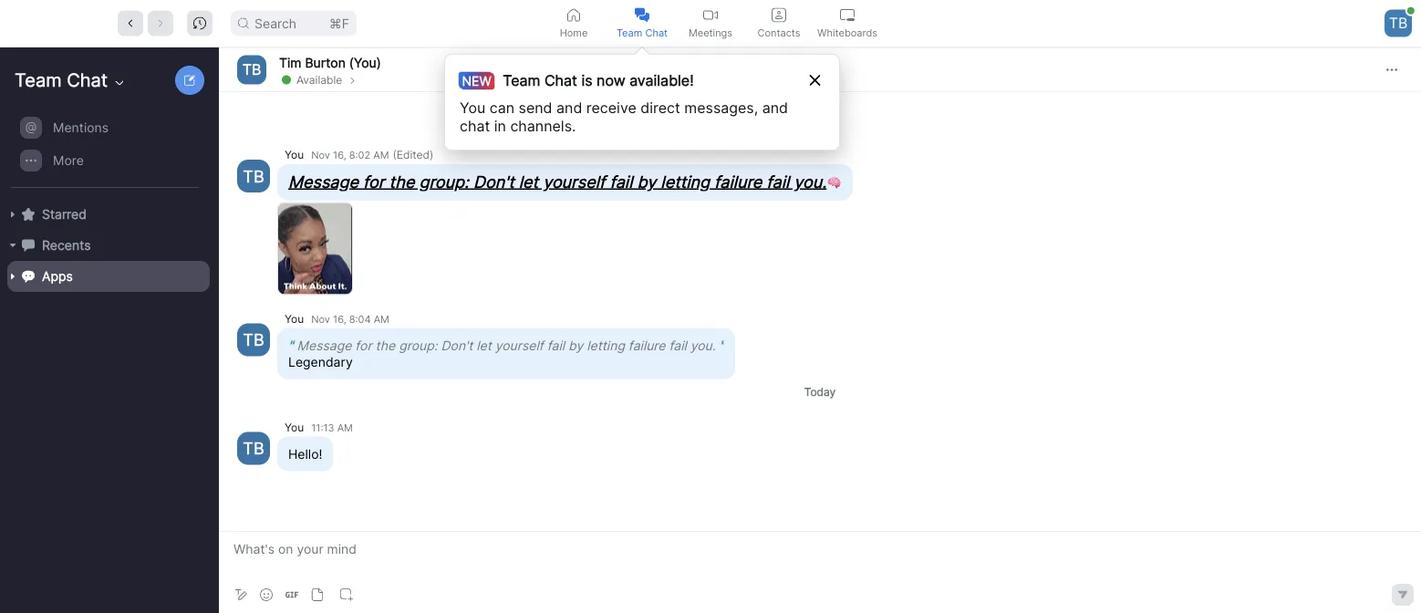 Task type: vqa. For each thing, say whether or not it's contained in the screenshot.
Home
yes



Task type: describe. For each thing, give the bounding box(es) containing it.
⌘f
[[329, 16, 350, 31]]

history image
[[193, 17, 206, 30]]

you can send and receive direct messages, and chat in channels.
[[460, 99, 788, 135]]

am for you nov 16, 8:02 am (edited)
[[373, 149, 389, 161]]

recents
[[42, 238, 91, 253]]

tab list containing home
[[540, 0, 882, 47]]

star image
[[22, 208, 35, 221]]

0 horizontal spatial team
[[15, 69, 62, 91]]

whiteboard small image
[[840, 8, 855, 22]]

you. for message for the group: don't let yourself fail by letting failure fail you. legendary
[[690, 338, 716, 353]]

today
[[804, 385, 836, 398]]

home button
[[540, 0, 608, 47]]

chat inside 'team chat is now available!' element
[[545, 71, 577, 89]]

tim burton's avatar element for 11:13 am
[[237, 432, 270, 465]]

in
[[494, 117, 506, 135]]

you for you 11:13 am
[[285, 421, 304, 434]]

history image
[[193, 17, 206, 30]]

by for message for the group: don't let yourself fail by letting failure fail you. legendary
[[568, 338, 583, 353]]

starred tree item
[[7, 199, 210, 230]]

video on image
[[703, 8, 718, 22]]

message for the group: don't let yourself fail by letting failure fail you.
[[288, 172, 827, 192]]

1 vertical spatial team chat
[[15, 69, 108, 91]]

team inside button
[[617, 26, 643, 38]]

the for message for the group: don't let yourself fail by letting failure fail you.
[[389, 172, 415, 192]]

yourself for message for the group: don't let yourself fail by letting failure fail you. legendary
[[495, 338, 544, 353]]

tree containing mentions
[[0, 109, 215, 310]]

team chat is now available!
[[503, 71, 694, 89]]

message image container, press arrow key to select images image
[[278, 203, 352, 294]]

group: for message for the group: don't let yourself fail by letting failure fail you. legendary
[[399, 338, 438, 353]]

video on image
[[703, 8, 718, 22]]

meetings
[[689, 26, 733, 38]]

hello!
[[288, 446, 322, 462]]

messages,
[[685, 99, 758, 116]]

group: for message for the group: don't let yourself fail by letting failure fail you.
[[419, 172, 469, 192]]

you nov 16, 8:02 am (edited)
[[285, 148, 434, 161]]

by for message for the group: don't let yourself fail by letting failure fail you.
[[637, 172, 656, 192]]

tb for 11:13 am
[[243, 438, 264, 458]]

more button
[[13, 145, 210, 176]]

send
[[519, 99, 553, 116]]

message for the group: don't let yourself fail by letting failure fail you. legendary
[[288, 338, 716, 370]]

chevron left small image
[[124, 17, 137, 30]]

channels.
[[510, 117, 576, 135]]

chevron left small image
[[124, 17, 137, 30]]

contacts
[[758, 26, 801, 38]]

nov for you nov 16, 8:02 am (edited)
[[311, 149, 330, 161]]

0 horizontal spatial chat
[[67, 69, 108, 91]]

reply image
[[347, 446, 362, 460]]

starred
[[42, 207, 87, 222]]

16, for you nov 16, 8:04 am
[[333, 313, 346, 325]]

emoji image
[[260, 589, 273, 601]]

you for you nov 16, 8:04 am
[[285, 312, 304, 325]]

let for message for the group: don't let yourself fail by letting failure fail you. legendary
[[476, 338, 492, 353]]

(you)
[[349, 55, 381, 70]]

am for you nov 16, 8:04 am
[[374, 313, 389, 325]]

you can send and receive direct messages, and chat in channels. element
[[460, 99, 806, 135]]

available!
[[630, 71, 694, 89]]

chevron right small image
[[347, 75, 358, 86]]

don't for message for the group: don't let yourself fail by letting failure fail you. legendary
[[441, 338, 473, 353]]

online image for top online icon
[[1408, 7, 1415, 14]]

magnifier image
[[238, 18, 249, 29]]



Task type: locate. For each thing, give the bounding box(es) containing it.
message image container, press arrow key to select images list
[[277, 201, 355, 296]]

apps
[[42, 269, 73, 284]]

let for message for the group: don't let yourself fail by letting failure fail you.
[[519, 172, 538, 192]]

8:04
[[349, 313, 371, 325]]

ellipses horizontal image
[[1387, 64, 1398, 75]]

yourself
[[543, 172, 605, 192], [495, 338, 544, 353]]

you for you can send and receive direct messages, and chat in channels.
[[460, 99, 486, 116]]

meetings button
[[677, 0, 745, 47]]

0 vertical spatial letting
[[661, 172, 710, 192]]

message for message for the group: don't let yourself fail by letting failure fail you. legendary
[[297, 338, 352, 353]]

you nov 16, 8:04 am
[[285, 312, 389, 325]]

1 vertical spatial for
[[355, 338, 372, 353]]

team chat
[[617, 26, 668, 38], [15, 69, 108, 91]]

online image for leftmost online icon
[[282, 75, 291, 84]]

0 vertical spatial group:
[[419, 172, 469, 192]]

by
[[637, 172, 656, 192], [568, 338, 583, 353]]

you up chat
[[460, 99, 486, 116]]

tim burton's avatar element for nov 16, 8:02 am
[[237, 160, 270, 193]]

16, for you nov 16, 8:02 am (edited)
[[333, 149, 346, 161]]

group containing mentions
[[0, 111, 210, 188]]

close image
[[810, 75, 821, 86], [810, 75, 821, 86]]

1 vertical spatial letting
[[587, 338, 625, 353]]

nov left 8:02
[[311, 149, 330, 161]]

team chat image
[[635, 8, 650, 22]]

you. inside message for the group: don't let yourself fail by letting failure fail you. legendary
[[690, 338, 716, 353]]

1 vertical spatial yourself
[[495, 338, 544, 353]]

tooltip
[[444, 47, 840, 151]]

chevron down small image
[[112, 76, 127, 90], [112, 76, 127, 90]]

1 horizontal spatial letting
[[661, 172, 710, 192]]

2 16, from the top
[[333, 313, 346, 325]]

0 horizontal spatial don't
[[441, 338, 473, 353]]

chat up mentions
[[67, 69, 108, 91]]

chat image
[[22, 239, 35, 252]]

yourself inside message for the group: don't let yourself fail by letting failure fail you. legendary
[[495, 338, 544, 353]]

team up send
[[503, 71, 541, 89]]

mentions
[[53, 120, 109, 135]]

profile contact image
[[772, 8, 786, 22], [772, 8, 786, 22]]

is
[[582, 71, 593, 89]]

1 vertical spatial online image
[[282, 75, 291, 84]]

2 tim burton's avatar element from the top
[[237, 160, 270, 193]]

1 horizontal spatial let
[[519, 172, 538, 192]]

0 vertical spatial am
[[373, 149, 389, 161]]

1 horizontal spatial by
[[637, 172, 656, 192]]

team up mentions
[[15, 69, 62, 91]]

0 vertical spatial don't
[[474, 172, 514, 192]]

1 nov from the top
[[311, 149, 330, 161]]

0 horizontal spatial and
[[557, 99, 582, 116]]

chat image
[[22, 239, 35, 252]]

1 horizontal spatial online image
[[1408, 7, 1415, 14]]

group:
[[419, 172, 469, 192], [399, 338, 438, 353]]

now
[[597, 71, 626, 89]]

you. for message for the group: don't let yourself fail by letting failure fail you.
[[794, 172, 827, 192]]

the for message for the group: don't let yourself fail by letting failure fail you. legendary
[[376, 338, 395, 353]]

letting for message for the group: don't let yourself fail by letting failure fail you. legendary
[[587, 338, 625, 353]]

1 horizontal spatial team
[[503, 71, 541, 89]]

1 vertical spatial don't
[[441, 338, 473, 353]]

0 vertical spatial team chat
[[617, 26, 668, 38]]

chevron right small image
[[347, 73, 358, 86]]

1 vertical spatial group:
[[399, 338, 438, 353]]

nov inside you nov 16, 8:04 am
[[311, 313, 330, 325]]

fail
[[610, 172, 633, 192], [767, 172, 789, 192], [547, 338, 565, 353], [669, 338, 687, 353]]

nov left 8:04
[[311, 313, 330, 325]]

for
[[363, 172, 385, 192], [355, 338, 372, 353]]

new image
[[184, 75, 195, 86], [184, 75, 195, 86]]

whiteboards button
[[813, 0, 882, 47]]

chat left is
[[545, 71, 577, 89]]

for for message for the group: don't let yourself fail by letting failure fail you.
[[363, 172, 385, 192]]

1 horizontal spatial team chat
[[617, 26, 668, 38]]

am inside you 11:13 am
[[337, 422, 353, 433]]

you left 11:13
[[285, 421, 304, 434]]

16, inside you nov 16, 8:02 am (edited)
[[333, 149, 346, 161]]

0 horizontal spatial failure
[[629, 338, 666, 353]]

don't for message for the group: don't let yourself fail by letting failure fail you.
[[474, 172, 514, 192]]

2 horizontal spatial chat
[[645, 26, 668, 38]]

ellipses horizontal image
[[1387, 64, 1398, 75]]

tim burton (you)
[[279, 55, 381, 70]]

you 11:13 am
[[285, 421, 353, 434]]

chat down team chat icon
[[645, 26, 668, 38]]

don't
[[474, 172, 514, 192], [441, 338, 473, 353]]

message
[[288, 172, 358, 192], [297, 338, 352, 353]]

the
[[389, 172, 415, 192], [376, 338, 395, 353]]

tb
[[1389, 14, 1408, 32], [242, 61, 261, 78], [243, 166, 264, 186], [243, 330, 264, 350], [243, 438, 264, 458]]

failure for message for the group: don't let yourself fail by letting failure fail you.
[[714, 172, 762, 192]]

2 vertical spatial am
[[337, 422, 353, 433]]

contacts button
[[745, 0, 813, 47]]

screenshot image
[[340, 589, 353, 601], [340, 589, 353, 601]]

and
[[557, 99, 582, 116], [762, 99, 788, 116]]

and right messages,
[[762, 99, 788, 116]]

am
[[373, 149, 389, 161], [374, 313, 389, 325], [337, 422, 353, 433]]

16,
[[333, 149, 346, 161], [333, 313, 346, 325]]

available
[[297, 73, 342, 86]]

for inside message for the group: don't let yourself fail by letting failure fail you. legendary
[[355, 338, 372, 353]]

you up legendary
[[285, 312, 304, 325]]

gif image
[[286, 589, 298, 601], [286, 589, 298, 601]]

1 vertical spatial let
[[476, 338, 492, 353]]

16, left 8:04
[[333, 313, 346, 325]]

nov
[[311, 149, 330, 161], [311, 313, 330, 325]]

yourself for message for the group: don't let yourself fail by letting failure fail you.
[[543, 172, 605, 192]]

0 vertical spatial nov
[[311, 149, 330, 161]]

0 vertical spatial yourself
[[543, 172, 605, 192]]

0 vertical spatial failure
[[714, 172, 762, 192]]

online image
[[1408, 7, 1415, 14], [282, 75, 291, 84]]

receive
[[587, 99, 637, 116]]

for for message for the group: don't let yourself fail by letting failure fail you. legendary
[[355, 338, 372, 353]]

mentions button
[[13, 112, 210, 143]]

tb for nov 16, 8:04 am
[[243, 330, 264, 350]]

online image
[[1408, 7, 1415, 14], [282, 75, 291, 84]]

1 16, from the top
[[333, 149, 346, 161]]

1 horizontal spatial chat
[[545, 71, 577, 89]]

tim
[[279, 55, 302, 70]]

failure
[[714, 172, 762, 192], [629, 338, 666, 353]]

file image
[[311, 589, 324, 601], [311, 589, 324, 601]]

legendary
[[288, 354, 353, 370]]

am inside you nov 16, 8:04 am
[[374, 313, 389, 325]]

0 horizontal spatial online image
[[282, 75, 291, 84]]

team chat up mentions
[[15, 69, 108, 91]]

1 vertical spatial failure
[[629, 338, 666, 353]]

tab list
[[540, 0, 882, 47]]

tb for nov 16, 8:02 am
[[243, 166, 264, 186]]

the down you nov 16, 8:04 am
[[376, 338, 395, 353]]

the down (edited)
[[389, 172, 415, 192]]

0 horizontal spatial online image
[[282, 75, 291, 84]]

tim burton's avatar element
[[237, 55, 266, 84], [237, 160, 270, 193], [237, 323, 270, 356], [237, 432, 270, 465]]

1 horizontal spatial you.
[[794, 172, 827, 192]]

0 vertical spatial online image
[[1408, 7, 1415, 14]]

0 vertical spatial for
[[363, 172, 385, 192]]

the inside message for the group: don't let yourself fail by letting failure fail you. legendary
[[376, 338, 395, 353]]

2 nov from the top
[[311, 313, 330, 325]]

team chat is now available! element
[[465, 69, 694, 91]]

letting for message for the group: don't let yourself fail by letting failure fail you.
[[661, 172, 710, 192]]

home small image
[[567, 8, 581, 22]]

format image
[[234, 588, 248, 602]]

1 vertical spatial the
[[376, 338, 395, 353]]

(edited)
[[393, 148, 434, 161]]

more
[[53, 153, 84, 168]]

can
[[490, 99, 515, 116]]

1 vertical spatial online image
[[282, 75, 291, 84]]

chat inside team chat button
[[645, 26, 668, 38]]

triangle right image
[[7, 209, 18, 220], [7, 209, 18, 220], [7, 240, 18, 251], [7, 240, 18, 251], [7, 271, 18, 282], [7, 271, 18, 282]]

team inside tooltip
[[503, 71, 541, 89]]

let inside message for the group: don't let yourself fail by letting failure fail you. legendary
[[476, 338, 492, 353]]

am right 11:13
[[337, 422, 353, 433]]

tooltip containing team chat is now available!
[[444, 47, 840, 151]]

1 horizontal spatial online image
[[1408, 7, 1415, 14]]

1 vertical spatial 16,
[[333, 313, 346, 325]]

2 and from the left
[[762, 99, 788, 116]]

1 vertical spatial am
[[374, 313, 389, 325]]

group inside tree
[[0, 111, 210, 188]]

you inside you can send and receive direct messages, and chat in channels.
[[460, 99, 486, 116]]

am right 8:04
[[374, 313, 389, 325]]

whiteboard small image
[[840, 8, 855, 22]]

home small image
[[567, 8, 581, 22]]

am right 8:02
[[373, 149, 389, 161]]

0 horizontal spatial letting
[[587, 338, 625, 353]]

chatbot image
[[22, 270, 35, 283], [22, 270, 35, 283]]

chat
[[460, 117, 490, 135]]

for down 8:02
[[363, 172, 385, 192]]

16, left 8:02
[[333, 149, 346, 161]]

you for you nov 16, 8:02 am (edited)
[[285, 148, 304, 161]]

burton
[[305, 55, 346, 70]]

search
[[255, 16, 297, 31]]

apps tree item
[[7, 261, 210, 292]]

0 horizontal spatial let
[[476, 338, 492, 353]]

message down you nov 16, 8:02 am (edited)
[[288, 172, 358, 192]]

direct
[[641, 99, 680, 116]]

list
[[343, 441, 366, 465]]

format image
[[234, 588, 248, 602]]

1 horizontal spatial failure
[[714, 172, 762, 192]]

1 vertical spatial by
[[568, 338, 583, 353]]

team chat button
[[608, 0, 677, 47]]

0 vertical spatial by
[[637, 172, 656, 192]]

group
[[0, 111, 210, 188]]

0 vertical spatial 16,
[[333, 149, 346, 161]]

0 vertical spatial let
[[519, 172, 538, 192]]

0 vertical spatial online image
[[1408, 7, 1415, 14]]

0 vertical spatial you.
[[794, 172, 827, 192]]

emoji image
[[260, 589, 273, 601]]

3 tim burton's avatar element from the top
[[237, 323, 270, 356]]

failure inside message for the group: don't let yourself fail by letting failure fail you. legendary
[[629, 338, 666, 353]]

0 vertical spatial the
[[389, 172, 415, 192]]

you.
[[794, 172, 827, 192], [690, 338, 716, 353]]

0 vertical spatial message
[[288, 172, 358, 192]]

you
[[460, 99, 486, 116], [285, 148, 304, 161], [285, 312, 304, 325], [285, 421, 304, 434]]

and down 'team chat is now available!' element
[[557, 99, 582, 116]]

tree
[[0, 109, 215, 310]]

group: inside message for the group: don't let yourself fail by letting failure fail you. legendary
[[399, 338, 438, 353]]

recents tree item
[[7, 230, 210, 261]]

team down team chat icon
[[617, 26, 643, 38]]

whiteboards
[[818, 26, 878, 38]]

0 horizontal spatial by
[[568, 338, 583, 353]]

1 tim burton's avatar element from the top
[[237, 55, 266, 84]]

star image
[[22, 208, 35, 221]]

am inside you nov 16, 8:02 am (edited)
[[373, 149, 389, 161]]

team chat image
[[635, 8, 650, 22]]

team chat down team chat icon
[[617, 26, 668, 38]]

by inside message for the group: don't let yourself fail by letting failure fail you. legendary
[[568, 338, 583, 353]]

letting inside message for the group: don't let yourself fail by letting failure fail you. legendary
[[587, 338, 625, 353]]

0 horizontal spatial you.
[[690, 338, 716, 353]]

failure for message for the group: don't let yourself fail by letting failure fail you. legendary
[[629, 338, 666, 353]]

1 vertical spatial message
[[297, 338, 352, 353]]

1 horizontal spatial don't
[[474, 172, 514, 192]]

let
[[519, 172, 538, 192], [476, 338, 492, 353]]

nov for you nov 16, 8:04 am
[[311, 313, 330, 325]]

8:02
[[349, 149, 371, 161]]

magnifier image
[[238, 18, 249, 29]]

you left 8:02
[[285, 148, 304, 161]]

don't inside message for the group: don't let yourself fail by letting failure fail you. legendary
[[441, 338, 473, 353]]

2 horizontal spatial team
[[617, 26, 643, 38]]

message inside message for the group: don't let yourself fail by letting failure fail you. legendary
[[297, 338, 352, 353]]

team chat inside button
[[617, 26, 668, 38]]

for down 8:04
[[355, 338, 372, 353]]

home
[[560, 26, 588, 38]]

letting
[[661, 172, 710, 192], [587, 338, 625, 353]]

team
[[617, 26, 643, 38], [15, 69, 62, 91], [503, 71, 541, 89]]

11:13
[[311, 422, 334, 433]]

16, inside you nov 16, 8:04 am
[[333, 313, 346, 325]]

message up legendary
[[297, 338, 352, 353]]

1 and from the left
[[557, 99, 582, 116]]

1 vertical spatial you.
[[690, 338, 716, 353]]

0 horizontal spatial team chat
[[15, 69, 108, 91]]

1 vertical spatial nov
[[311, 313, 330, 325]]

chat
[[645, 26, 668, 38], [67, 69, 108, 91], [545, 71, 577, 89]]

4 tim burton's avatar element from the top
[[237, 432, 270, 465]]

1 horizontal spatial and
[[762, 99, 788, 116]]

nov inside you nov 16, 8:02 am (edited)
[[311, 149, 330, 161]]

tim burton's avatar element for nov 16, 8:04 am
[[237, 323, 270, 356]]

message for message for the group: don't let yourself fail by letting failure fail you.
[[288, 172, 358, 192]]



